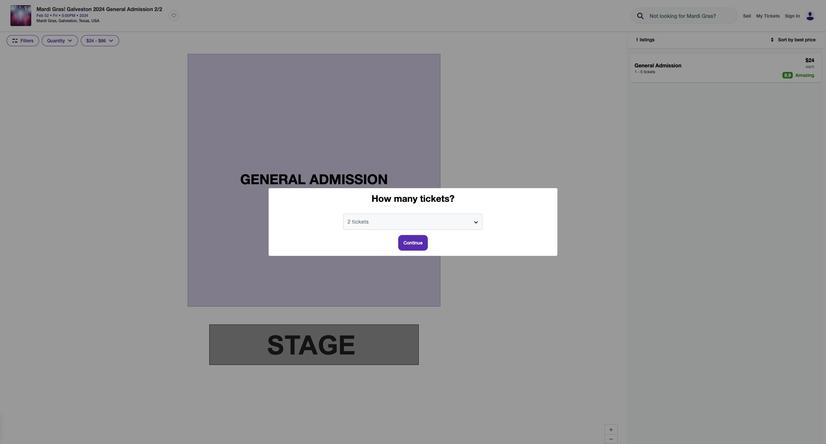 Task type: vqa. For each thing, say whether or not it's contained in the screenshot.
top 2024
yes



Task type: describe. For each thing, give the bounding box(es) containing it.
sort
[[779, 37, 787, 42]]

sort by best price
[[779, 37, 816, 42]]

continue
[[404, 240, 423, 246]]

usa
[[91, 18, 99, 23]]

continue button
[[399, 235, 428, 251]]

0 vertical spatial 2024
[[93, 6, 105, 12]]

many
[[394, 193, 418, 204]]

galveston,
[[59, 18, 78, 23]]

filters
[[21, 38, 33, 43]]

1 vertical spatial 2024
[[80, 13, 88, 18]]

my
[[757, 13, 763, 19]]

quantity
[[47, 38, 65, 43]]

texas,
[[79, 18, 90, 23]]

2/2
[[155, 6, 162, 12]]

gras!
[[52, 6, 65, 12]]

$24 - $86 button
[[81, 35, 119, 46]]

$24 - $86
[[86, 38, 106, 43]]

5:00pm
[[62, 13, 75, 18]]

2 mardi from the top
[[36, 18, 47, 23]]

price
[[806, 37, 816, 42]]

$24 for $24 - $86
[[86, 38, 94, 43]]

general inside 'mardi gras! galveston 2024 general admission 2/2 feb 02 • fri • 5:00pm • 2024 mardi gras , galveston, texas, usa'
[[106, 6, 126, 12]]

sign
[[786, 13, 795, 19]]

quantity button
[[42, 35, 78, 46]]

mardi gras! galveston 2024 general admission 2/2 feb 02 • fri • 5:00pm • 2024 mardi gras , galveston, texas, usa
[[36, 6, 162, 23]]

how many tickets?
[[372, 193, 455, 204]]

1 • from the left
[[50, 13, 52, 18]]

1 mardi from the top
[[36, 6, 51, 12]]

mardi gras link
[[36, 18, 56, 23]]

galveston
[[67, 6, 92, 12]]

each
[[806, 65, 815, 69]]



Task type: locate. For each thing, give the bounding box(es) containing it.
• right fri
[[59, 13, 61, 18]]

2024 up usa
[[93, 6, 105, 12]]

1 horizontal spatial admission
[[656, 62, 682, 68]]

1 listings
[[636, 37, 655, 42]]

my tickets link
[[757, 13, 780, 19]]

amazing
[[796, 72, 815, 78]]

1 vertical spatial admission
[[656, 62, 682, 68]]

gras
[[48, 18, 56, 23]]

best
[[795, 37, 804, 42]]

$24
[[86, 38, 94, 43], [806, 57, 815, 63]]

0 vertical spatial $24
[[86, 38, 94, 43]]

tickets
[[764, 13, 780, 19]]

• right 02 on the left top
[[50, 13, 52, 18]]

1 vertical spatial 1
[[635, 70, 637, 74]]

,
[[56, 18, 58, 23]]

•
[[50, 13, 52, 18], [59, 13, 61, 18], [76, 13, 78, 18]]

1 horizontal spatial $24
[[806, 57, 815, 63]]

5
[[641, 70, 643, 74]]

admission inside general admission 1 - 5 tickets
[[656, 62, 682, 68]]

filters button
[[7, 35, 39, 46]]

0 horizontal spatial $24
[[86, 38, 94, 43]]

zoom out button image
[[609, 437, 614, 442]]

1 inside general admission 1 - 5 tickets
[[635, 70, 637, 74]]

1 vertical spatial mardi
[[36, 18, 47, 23]]

$24 left the $86
[[86, 38, 94, 43]]

- left 5
[[638, 70, 640, 74]]

1 vertical spatial $24
[[806, 57, 815, 63]]

0 vertical spatial 1
[[636, 37, 639, 42]]

Not looking for Mardi Gras? search field
[[645, 8, 737, 23]]

mardi gras! galveston 2024 general admission 2/2 link
[[36, 5, 162, 13]]

sign in
[[786, 13, 801, 19]]

0 vertical spatial mardi
[[36, 6, 51, 12]]

how
[[372, 193, 392, 204]]

sign in link
[[786, 13, 801, 19]]

$24 for $24
[[806, 57, 815, 63]]

general admission 1 - 5 tickets
[[635, 62, 682, 74]]

1 left listings
[[636, 37, 639, 42]]

2 horizontal spatial •
[[76, 13, 78, 18]]

$24 up each
[[806, 57, 815, 63]]

general
[[106, 6, 126, 12], [635, 62, 654, 68]]

0 horizontal spatial -
[[95, 38, 97, 43]]

sell link
[[744, 13, 752, 19]]

by
[[789, 37, 794, 42]]

0 horizontal spatial 2024
[[80, 13, 88, 18]]

3 • from the left
[[76, 13, 78, 18]]

0 vertical spatial admission
[[127, 6, 153, 12]]

listings
[[640, 37, 655, 42]]

- left the $86
[[95, 38, 97, 43]]

0 vertical spatial -
[[95, 38, 97, 43]]

mardi
[[36, 6, 51, 12], [36, 18, 47, 23]]

tickets
[[644, 70, 656, 74]]

0 horizontal spatial general
[[106, 6, 126, 12]]

sell
[[744, 13, 752, 19]]

0 horizontal spatial •
[[50, 13, 52, 18]]

1
[[636, 37, 639, 42], [635, 70, 637, 74]]

1 horizontal spatial general
[[635, 62, 654, 68]]

1 vertical spatial -
[[638, 70, 640, 74]]

0 vertical spatial general
[[106, 6, 126, 12]]

2024 up texas,
[[80, 13, 88, 18]]

1 horizontal spatial -
[[638, 70, 640, 74]]

admission
[[127, 6, 153, 12], [656, 62, 682, 68]]

$86
[[98, 38, 106, 43]]

1 vertical spatial general
[[635, 62, 654, 68]]

1 horizontal spatial 2024
[[93, 6, 105, 12]]

general inside general admission 1 - 5 tickets
[[635, 62, 654, 68]]

mardi down feb
[[36, 18, 47, 23]]

02
[[44, 13, 49, 18]]

fri
[[53, 13, 58, 18]]

my tickets
[[757, 13, 780, 19]]

0 horizontal spatial admission
[[127, 6, 153, 12]]

in
[[796, 13, 801, 19]]

1 left 5
[[635, 70, 637, 74]]

- inside button
[[95, 38, 97, 43]]

feb
[[36, 13, 43, 18]]

zoom in button image
[[609, 427, 614, 433]]

-
[[95, 38, 97, 43], [638, 70, 640, 74]]

1 horizontal spatial •
[[59, 13, 61, 18]]

$24 inside $24 - $86 button
[[86, 38, 94, 43]]

• down galveston
[[76, 13, 78, 18]]

2 • from the left
[[59, 13, 61, 18]]

mardi up 02 on the left top
[[36, 6, 51, 12]]

admission inside 'mardi gras! galveston 2024 general admission 2/2 feb 02 • fri • 5:00pm • 2024 mardi gras , galveston, texas, usa'
[[127, 6, 153, 12]]

2024
[[93, 6, 105, 12], [80, 13, 88, 18]]

tickets?
[[420, 193, 455, 204]]

mardi gras tickets image
[[10, 5, 31, 26]]

8.9
[[785, 72, 791, 78]]

- inside general admission 1 - 5 tickets
[[638, 70, 640, 74]]



